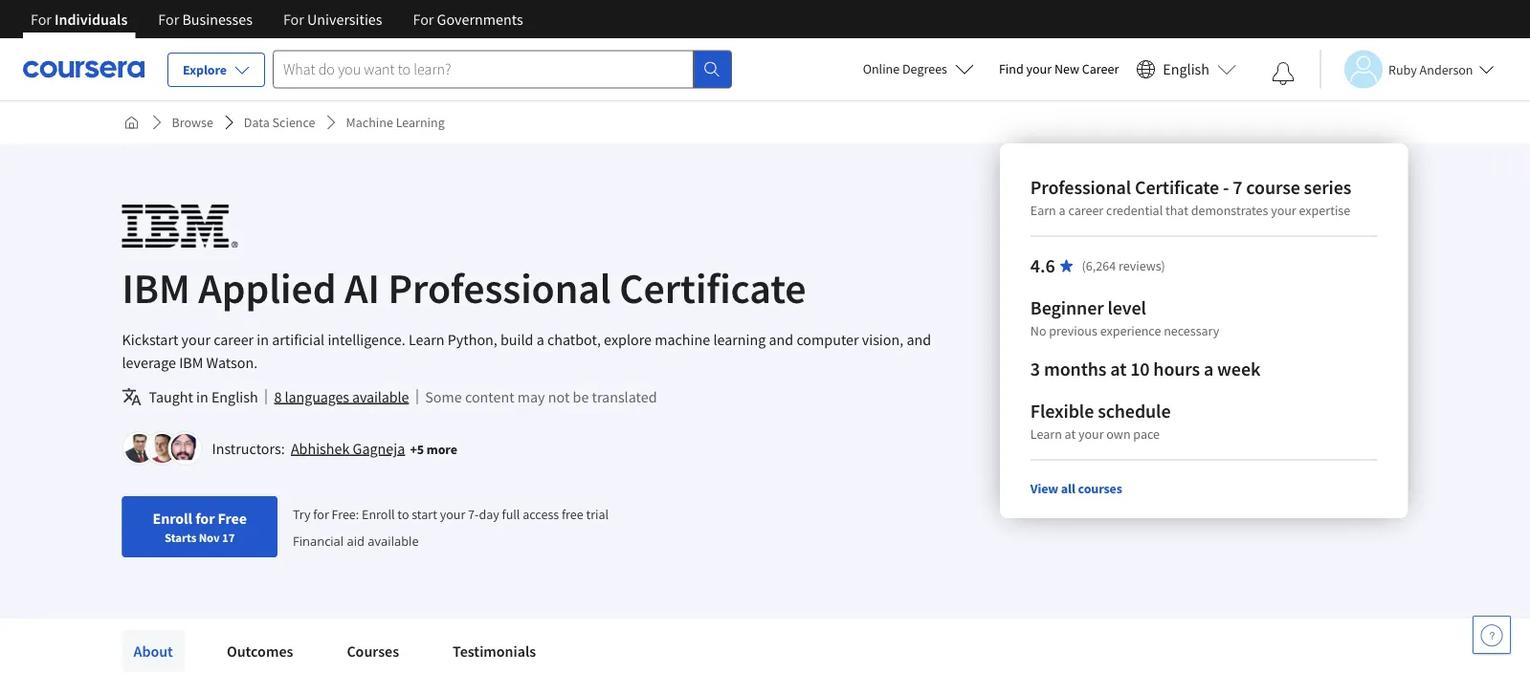 Task type: locate. For each thing, give the bounding box(es) containing it.
a inside professional certificate - 7 course series earn a career credential that demonstrates your expertise
[[1059, 202, 1066, 219]]

0 horizontal spatial certificate
[[620, 261, 806, 314]]

1 for from the left
[[31, 10, 52, 29]]

abhishek gagneja link
[[291, 439, 405, 458]]

0 horizontal spatial english
[[211, 388, 258, 407]]

a right earn
[[1059, 202, 1066, 219]]

view all courses
[[1031, 481, 1123, 498]]

0 horizontal spatial enroll
[[153, 509, 192, 528]]

1 horizontal spatial learn
[[1031, 426, 1062, 443]]

courses link
[[335, 631, 411, 673]]

for for businesses
[[158, 10, 179, 29]]

in
[[257, 330, 269, 349], [196, 388, 208, 407]]

ibm up taught in english at the left
[[179, 353, 203, 372]]

browse
[[172, 114, 213, 131]]

english button
[[1129, 38, 1244, 101]]

enroll for free starts nov 17
[[153, 509, 247, 546]]

experience
[[1100, 323, 1161, 340]]

1 vertical spatial available
[[368, 532, 419, 550]]

your inside try for free: enroll to start your 7-day full access free trial financial aid available
[[440, 506, 465, 523]]

for left businesses
[[158, 10, 179, 29]]

1 horizontal spatial at
[[1111, 358, 1127, 381]]

your up "watson." on the bottom of the page
[[181, 330, 211, 349]]

free:
[[332, 506, 359, 523]]

at inside flexible schedule learn at your own pace
[[1065, 426, 1076, 443]]

1 horizontal spatial english
[[1163, 60, 1210, 79]]

2 horizontal spatial a
[[1204, 358, 1214, 381]]

rav ahuja image
[[171, 435, 200, 463]]

learn inside flexible schedule learn at your own pace
[[1031, 426, 1062, 443]]

necessary
[[1164, 323, 1220, 340]]

machine learning link
[[338, 105, 453, 140]]

banner navigation
[[15, 0, 539, 38]]

for left the individuals
[[31, 10, 52, 29]]

for inside try for free: enroll to start your 7-day full access free trial financial aid available
[[313, 506, 329, 523]]

not
[[548, 388, 570, 407]]

joseph santarcangelo image
[[148, 435, 177, 463]]

learning
[[396, 114, 445, 131]]

0 horizontal spatial a
[[537, 330, 544, 349]]

that
[[1166, 202, 1189, 219]]

enroll left to on the left
[[362, 506, 395, 523]]

3 for from the left
[[283, 10, 304, 29]]

0 vertical spatial career
[[1069, 202, 1104, 219]]

4 for from the left
[[413, 10, 434, 29]]

explore
[[183, 61, 227, 78]]

ibm up kickstart
[[122, 261, 190, 314]]

learn
[[409, 330, 445, 349], [1031, 426, 1062, 443]]

for left governments
[[413, 10, 434, 29]]

help center image
[[1481, 624, 1504, 647]]

8 languages available
[[274, 388, 409, 407]]

free
[[218, 509, 247, 528]]

0 vertical spatial available
[[352, 388, 409, 407]]

at left the 10
[[1111, 358, 1127, 381]]

english
[[1163, 60, 1210, 79], [211, 388, 258, 407]]

for inside enroll for free starts nov 17
[[195, 509, 215, 528]]

enroll up starts in the left bottom of the page
[[153, 509, 192, 528]]

available
[[352, 388, 409, 407], [368, 532, 419, 550]]

for right try
[[313, 506, 329, 523]]

no
[[1031, 323, 1047, 340]]

beginner
[[1031, 296, 1104, 320]]

0 horizontal spatial for
[[195, 509, 215, 528]]

7-
[[468, 506, 479, 523]]

10
[[1131, 358, 1150, 381]]

1 horizontal spatial enroll
[[362, 506, 395, 523]]

1 vertical spatial ibm
[[179, 353, 203, 372]]

in right taught
[[196, 388, 208, 407]]

at
[[1111, 358, 1127, 381], [1065, 426, 1076, 443]]

artificial
[[272, 330, 325, 349]]

find
[[999, 60, 1024, 78]]

1 horizontal spatial for
[[313, 506, 329, 523]]

your left own
[[1079, 426, 1104, 443]]

1 vertical spatial a
[[537, 330, 544, 349]]

a left "week"
[[1204, 358, 1214, 381]]

1 horizontal spatial career
[[1069, 202, 1104, 219]]

available up gagneja
[[352, 388, 409, 407]]

1 horizontal spatial certificate
[[1135, 176, 1220, 200]]

your left 7-
[[440, 506, 465, 523]]

outcomes link
[[215, 631, 305, 673]]

show notifications image
[[1272, 62, 1295, 85]]

and
[[769, 330, 794, 349], [907, 330, 931, 349]]

1 vertical spatial in
[[196, 388, 208, 407]]

0 horizontal spatial and
[[769, 330, 794, 349]]

taught in english
[[149, 388, 258, 407]]

ruby anderson button
[[1320, 50, 1495, 89]]

professional up earn
[[1031, 176, 1131, 200]]

chatbot,
[[547, 330, 601, 349]]

0 vertical spatial professional
[[1031, 176, 1131, 200]]

certificate up learning
[[620, 261, 806, 314]]

1 horizontal spatial and
[[907, 330, 931, 349]]

businesses
[[182, 10, 253, 29]]

your
[[1027, 60, 1052, 78], [1271, 202, 1297, 219], [181, 330, 211, 349], [1079, 426, 1104, 443], [440, 506, 465, 523]]

career up "watson." on the bottom of the page
[[214, 330, 254, 349]]

0 horizontal spatial at
[[1065, 426, 1076, 443]]

2 vertical spatial a
[[1204, 358, 1214, 381]]

english right career
[[1163, 60, 1210, 79]]

for up nov
[[195, 509, 215, 528]]

0 vertical spatial ibm
[[122, 261, 190, 314]]

full
[[502, 506, 520, 523]]

1 horizontal spatial in
[[257, 330, 269, 349]]

languages
[[285, 388, 349, 407]]

ai
[[345, 261, 380, 314]]

and right learning
[[769, 330, 794, 349]]

1 horizontal spatial professional
[[1031, 176, 1131, 200]]

previous
[[1049, 323, 1098, 340]]

available down to on the left
[[368, 532, 419, 550]]

gagneja
[[353, 439, 405, 458]]

aid
[[347, 532, 365, 550]]

at down "flexible"
[[1065, 426, 1076, 443]]

2 for from the left
[[158, 10, 179, 29]]

learn left python,
[[409, 330, 445, 349]]

0 vertical spatial in
[[257, 330, 269, 349]]

to
[[398, 506, 409, 523]]

nov
[[199, 530, 220, 546]]

1 vertical spatial professional
[[388, 261, 611, 314]]

in left the "artificial"
[[257, 330, 269, 349]]

your inside kickstart your career in artificial intelligence. learn python, build a chatbot, explore machine learning and computer vision, and leverage ibm watson.
[[181, 330, 211, 349]]

abhishek gagneja image
[[125, 435, 154, 463]]

individuals
[[55, 10, 128, 29]]

1 vertical spatial career
[[214, 330, 254, 349]]

a inside kickstart your career in artificial intelligence. learn python, build a chatbot, explore machine learning and computer vision, and leverage ibm watson.
[[537, 330, 544, 349]]

certificate
[[1135, 176, 1220, 200], [620, 261, 806, 314]]

try
[[293, 506, 311, 523]]

certificate up that
[[1135, 176, 1220, 200]]

1 horizontal spatial a
[[1059, 202, 1066, 219]]

None search field
[[273, 50, 732, 89]]

0 horizontal spatial professional
[[388, 261, 611, 314]]

0 vertical spatial learn
[[409, 330, 445, 349]]

for for individuals
[[31, 10, 52, 29]]

your down the 'course'
[[1271, 202, 1297, 219]]

find your new career
[[999, 60, 1119, 78]]

professional
[[1031, 176, 1131, 200], [388, 261, 611, 314]]

a
[[1059, 202, 1066, 219], [537, 330, 544, 349], [1204, 358, 1214, 381]]

outcomes
[[227, 642, 293, 661]]

day
[[479, 506, 499, 523]]

0 vertical spatial certificate
[[1135, 176, 1220, 200]]

earn
[[1031, 202, 1057, 219]]

ruby
[[1389, 61, 1417, 78]]

0 horizontal spatial career
[[214, 330, 254, 349]]

0 vertical spatial a
[[1059, 202, 1066, 219]]

1 vertical spatial english
[[211, 388, 258, 407]]

new
[[1055, 60, 1080, 78]]

and right vision,
[[907, 330, 931, 349]]

0 horizontal spatial learn
[[409, 330, 445, 349]]

series
[[1304, 176, 1352, 200]]

start
[[412, 506, 437, 523]]

enroll
[[362, 506, 395, 523], [153, 509, 192, 528]]

months
[[1044, 358, 1107, 381]]

ibm image
[[122, 205, 238, 248]]

demonstrates
[[1191, 202, 1269, 219]]

for left universities
[[283, 10, 304, 29]]

home image
[[124, 115, 139, 130]]

a right build
[[537, 330, 544, 349]]

0 vertical spatial at
[[1111, 358, 1127, 381]]

for governments
[[413, 10, 523, 29]]

for businesses
[[158, 10, 253, 29]]

universities
[[307, 10, 382, 29]]

professional up build
[[388, 261, 611, 314]]

leverage
[[122, 353, 176, 372]]

content
[[465, 388, 515, 407]]

+5
[[410, 441, 424, 458]]

(6,264
[[1082, 257, 1116, 275]]

1 vertical spatial learn
[[1031, 426, 1062, 443]]

professional inside professional certificate - 7 course series earn a career credential that demonstrates your expertise
[[1031, 176, 1131, 200]]

learn down "flexible"
[[1031, 426, 1062, 443]]

instructors:
[[212, 439, 285, 458]]

1 vertical spatial at
[[1065, 426, 1076, 443]]

+5 more button
[[410, 440, 457, 459]]

for
[[31, 10, 52, 29], [158, 10, 179, 29], [283, 10, 304, 29], [413, 10, 434, 29]]

degrees
[[903, 60, 948, 78]]

7
[[1233, 176, 1243, 200]]

17
[[222, 530, 235, 546]]

career right earn
[[1069, 202, 1104, 219]]

0 vertical spatial english
[[1163, 60, 1210, 79]]

english down "watson." on the bottom of the page
[[211, 388, 258, 407]]



Task type: vqa. For each thing, say whether or not it's contained in the screenshot.
Illinois
no



Task type: describe. For each thing, give the bounding box(es) containing it.
financial
[[293, 532, 344, 550]]

0 horizontal spatial in
[[196, 388, 208, 407]]

view all courses link
[[1031, 481, 1123, 498]]

may
[[518, 388, 545, 407]]

about link
[[122, 631, 185, 673]]

intelligence.
[[328, 330, 406, 349]]

kickstart your career in artificial intelligence. learn python, build a chatbot, explore machine learning and computer vision, and leverage ibm watson.
[[122, 330, 931, 372]]

for individuals
[[31, 10, 128, 29]]

enroll inside try for free: enroll to start your 7-day full access free trial financial aid available
[[362, 506, 395, 523]]

level
[[1108, 296, 1147, 320]]

1 and from the left
[[769, 330, 794, 349]]

access
[[523, 506, 559, 523]]

kickstart
[[122, 330, 178, 349]]

enroll inside enroll for free starts nov 17
[[153, 509, 192, 528]]

online
[[863, 60, 900, 78]]

machine learning
[[346, 114, 445, 131]]

What do you want to learn? text field
[[273, 50, 694, 89]]

beginner level no previous experience necessary
[[1031, 296, 1220, 340]]

science
[[272, 114, 315, 131]]

all
[[1061, 481, 1076, 498]]

your right find on the top right of page
[[1027, 60, 1052, 78]]

8
[[274, 388, 282, 407]]

schedule
[[1098, 400, 1171, 424]]

1 vertical spatial certificate
[[620, 261, 806, 314]]

reviews)
[[1119, 257, 1166, 275]]

build
[[501, 330, 534, 349]]

ibm applied ai professional certificate
[[122, 261, 806, 314]]

testimonials link
[[441, 631, 548, 673]]

be
[[573, 388, 589, 407]]

abhishek
[[291, 439, 350, 458]]

data science
[[244, 114, 315, 131]]

expertise
[[1299, 202, 1351, 219]]

starts
[[165, 530, 196, 546]]

anderson
[[1420, 61, 1474, 78]]

ibm inside kickstart your career in artificial intelligence. learn python, build a chatbot, explore machine learning and computer vision, and leverage ibm watson.
[[179, 353, 203, 372]]

data science link
[[236, 105, 323, 140]]

career inside kickstart your career in artificial intelligence. learn python, build a chatbot, explore machine learning and computer vision, and leverage ibm watson.
[[214, 330, 254, 349]]

your inside flexible schedule learn at your own pace
[[1079, 426, 1104, 443]]

for for try
[[313, 506, 329, 523]]

career
[[1082, 60, 1119, 78]]

certificate inside professional certificate - 7 course series earn a career credential that demonstrates your expertise
[[1135, 176, 1220, 200]]

computer
[[797, 330, 859, 349]]

career inside professional certificate - 7 course series earn a career credential that demonstrates your expertise
[[1069, 202, 1104, 219]]

financial aid available button
[[293, 532, 419, 550]]

courses
[[347, 642, 399, 661]]

3 months at 10 hours a week
[[1031, 358, 1261, 381]]

flexible
[[1031, 400, 1094, 424]]

watson.
[[206, 353, 258, 372]]

available inside 8 languages available button
[[352, 388, 409, 407]]

trial
[[586, 506, 609, 523]]

flexible schedule learn at your own pace
[[1031, 400, 1171, 443]]

learning
[[713, 330, 766, 349]]

find your new career link
[[990, 57, 1129, 81]]

(6,264 reviews)
[[1082, 257, 1166, 275]]

browse link
[[164, 105, 221, 140]]

your inside professional certificate - 7 course series earn a career credential that demonstrates your expertise
[[1271, 202, 1297, 219]]

learn inside kickstart your career in artificial intelligence. learn python, build a chatbot, explore machine learning and computer vision, and leverage ibm watson.
[[409, 330, 445, 349]]

for for governments
[[413, 10, 434, 29]]

for for enroll
[[195, 509, 215, 528]]

course
[[1247, 176, 1301, 200]]

about
[[134, 642, 173, 661]]

credential
[[1106, 202, 1163, 219]]

2 and from the left
[[907, 330, 931, 349]]

3
[[1031, 358, 1040, 381]]

-
[[1223, 176, 1229, 200]]

explore
[[604, 330, 652, 349]]

4.6
[[1031, 254, 1055, 278]]

week
[[1218, 358, 1261, 381]]

governments
[[437, 10, 523, 29]]

professional certificate - 7 course series earn a career credential that demonstrates your expertise
[[1031, 176, 1352, 219]]

data
[[244, 114, 270, 131]]

translated
[[592, 388, 657, 407]]

more
[[427, 441, 457, 458]]

available inside try for free: enroll to start your 7-day full access free trial financial aid available
[[368, 532, 419, 550]]

in inside kickstart your career in artificial intelligence. learn python, build a chatbot, explore machine learning and computer vision, and leverage ibm watson.
[[257, 330, 269, 349]]

courses
[[1078, 481, 1123, 498]]

instructors: abhishek gagneja +5 more
[[212, 439, 457, 458]]

online degrees button
[[848, 48, 990, 90]]

online degrees
[[863, 60, 948, 78]]

coursera image
[[23, 54, 145, 84]]

8 languages available button
[[274, 386, 409, 409]]

for universities
[[283, 10, 382, 29]]

applied
[[198, 261, 336, 314]]

for for universities
[[283, 10, 304, 29]]

try for free: enroll to start your 7-day full access free trial financial aid available
[[293, 506, 609, 550]]

machine
[[346, 114, 393, 131]]

english inside english button
[[1163, 60, 1210, 79]]

some
[[425, 388, 462, 407]]

taught
[[149, 388, 193, 407]]



